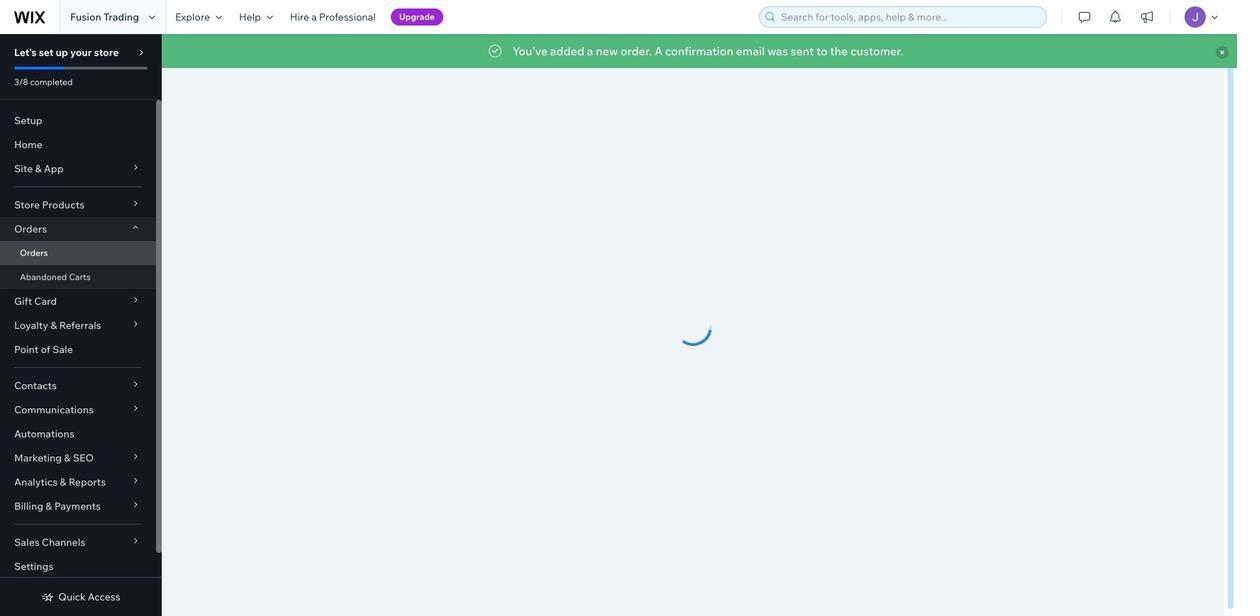 Task type: vqa. For each thing, say whether or not it's contained in the screenshot.
for
no



Task type: describe. For each thing, give the bounding box(es) containing it.
let's set up your store
[[14, 46, 119, 59]]

explore
[[175, 11, 210, 23]]

site
[[14, 163, 33, 175]]

you've added a new order. a confirmation email was sent to the customer.
[[513, 44, 904, 58]]

you've
[[513, 44, 548, 58]]

card
[[34, 295, 57, 308]]

store
[[14, 199, 40, 211]]

gift card
[[14, 295, 57, 308]]

access
[[88, 591, 120, 604]]

carts
[[69, 272, 91, 282]]

hire a professional
[[290, 11, 376, 23]]

store
[[94, 46, 119, 59]]

help
[[239, 11, 261, 23]]

orders link
[[0, 241, 156, 265]]

analytics & reports button
[[0, 470, 156, 495]]

automations
[[14, 428, 74, 441]]

to
[[817, 44, 828, 58]]

setup link
[[0, 109, 156, 133]]

a inside alert
[[587, 44, 594, 58]]

the
[[830, 44, 848, 58]]

set
[[39, 46, 53, 59]]

let's
[[14, 46, 37, 59]]

email
[[736, 44, 765, 58]]

orders for the orders link at the left of the page
[[20, 248, 48, 258]]

orders button
[[0, 217, 156, 241]]

billing
[[14, 500, 43, 513]]

loyalty & referrals
[[14, 319, 101, 332]]

confirmation
[[665, 44, 734, 58]]

home
[[14, 138, 42, 151]]

sidebar element
[[0, 34, 162, 617]]

hire a professional link
[[282, 0, 384, 34]]

a inside "link"
[[312, 11, 317, 23]]

& for billing
[[46, 500, 52, 513]]

billing & payments button
[[0, 495, 156, 519]]

sent
[[791, 44, 814, 58]]

your
[[70, 46, 92, 59]]

marketing
[[14, 452, 62, 465]]

& for site
[[35, 163, 42, 175]]

referrals
[[59, 319, 101, 332]]

site & app button
[[0, 157, 156, 181]]

abandoned
[[20, 272, 67, 282]]

fusion trading
[[70, 11, 139, 23]]

completed
[[30, 77, 73, 87]]

professional
[[319, 11, 376, 23]]

added
[[550, 44, 585, 58]]

store products button
[[0, 193, 156, 217]]

abandoned carts link
[[0, 265, 156, 290]]

new
[[596, 44, 618, 58]]

app
[[44, 163, 64, 175]]

point of sale
[[14, 343, 73, 356]]

point of sale link
[[0, 338, 156, 362]]



Task type: locate. For each thing, give the bounding box(es) containing it.
order.
[[621, 44, 652, 58]]

abandoned carts
[[20, 272, 91, 282]]

gift card button
[[0, 290, 156, 314]]

communications
[[14, 404, 94, 417]]

was
[[768, 44, 788, 58]]

seo
[[73, 452, 94, 465]]

analytics & reports
[[14, 476, 106, 489]]

point
[[14, 343, 39, 356]]

& right billing
[[46, 500, 52, 513]]

quick access
[[58, 591, 120, 604]]

1 horizontal spatial a
[[587, 44, 594, 58]]

marketing & seo
[[14, 452, 94, 465]]

& inside site & app popup button
[[35, 163, 42, 175]]

1 vertical spatial orders
[[20, 248, 48, 258]]

up
[[56, 46, 68, 59]]

upgrade
[[399, 11, 435, 22]]

customer.
[[851, 44, 904, 58]]

products
[[42, 199, 85, 211]]

a
[[655, 44, 663, 58]]

sales
[[14, 536, 40, 549]]

orders down store
[[14, 223, 47, 236]]

3/8 completed
[[14, 77, 73, 87]]

communications button
[[0, 398, 156, 422]]

payments
[[54, 500, 101, 513]]

loyalty
[[14, 319, 48, 332]]

trading
[[104, 11, 139, 23]]

orders for orders popup button
[[14, 223, 47, 236]]

of
[[41, 343, 50, 356]]

setup
[[14, 114, 42, 127]]

quick
[[58, 591, 86, 604]]

& inside the marketing & seo dropdown button
[[64, 452, 71, 465]]

&
[[35, 163, 42, 175], [50, 319, 57, 332], [64, 452, 71, 465], [60, 476, 66, 489], [46, 500, 52, 513]]

1 vertical spatial a
[[587, 44, 594, 58]]

& right loyalty
[[50, 319, 57, 332]]

site & app
[[14, 163, 64, 175]]

fusion
[[70, 11, 101, 23]]

sales channels
[[14, 536, 85, 549]]

orders up abandoned
[[20, 248, 48, 258]]

store products
[[14, 199, 85, 211]]

3/8
[[14, 77, 28, 87]]

gift
[[14, 295, 32, 308]]

& for marketing
[[64, 452, 71, 465]]

0 vertical spatial orders
[[14, 223, 47, 236]]

reports
[[69, 476, 106, 489]]

0 horizontal spatial a
[[312, 11, 317, 23]]

contacts
[[14, 380, 57, 392]]

& right site
[[35, 163, 42, 175]]

0 vertical spatial a
[[312, 11, 317, 23]]

billing & payments
[[14, 500, 101, 513]]

& inside analytics & reports dropdown button
[[60, 476, 66, 489]]

& inside the billing & payments popup button
[[46, 500, 52, 513]]

loyalty & referrals button
[[0, 314, 156, 338]]

sales channels button
[[0, 531, 156, 555]]

analytics
[[14, 476, 58, 489]]

sale
[[53, 343, 73, 356]]

orders inside the orders link
[[20, 248, 48, 258]]

settings link
[[0, 555, 156, 579]]

hire
[[290, 11, 309, 23]]

home link
[[0, 133, 156, 157]]

you've added a new order. a confirmation email was sent to the customer. alert
[[162, 34, 1238, 68]]

help button
[[231, 0, 282, 34]]

& inside loyalty & referrals popup button
[[50, 319, 57, 332]]

orders inside orders popup button
[[14, 223, 47, 236]]

marketing & seo button
[[0, 446, 156, 470]]

channels
[[42, 536, 85, 549]]

& left reports
[[60, 476, 66, 489]]

contacts button
[[0, 374, 156, 398]]

upgrade button
[[391, 9, 443, 26]]

settings
[[14, 561, 54, 573]]

Search for tools, apps, help & more... field
[[777, 7, 1042, 27]]

a right hire
[[312, 11, 317, 23]]

orders
[[14, 223, 47, 236], [20, 248, 48, 258]]

& left seo
[[64, 452, 71, 465]]

automations link
[[0, 422, 156, 446]]

a
[[312, 11, 317, 23], [587, 44, 594, 58]]

a left "new"
[[587, 44, 594, 58]]

quick access button
[[41, 591, 120, 604]]

& for loyalty
[[50, 319, 57, 332]]

& for analytics
[[60, 476, 66, 489]]



